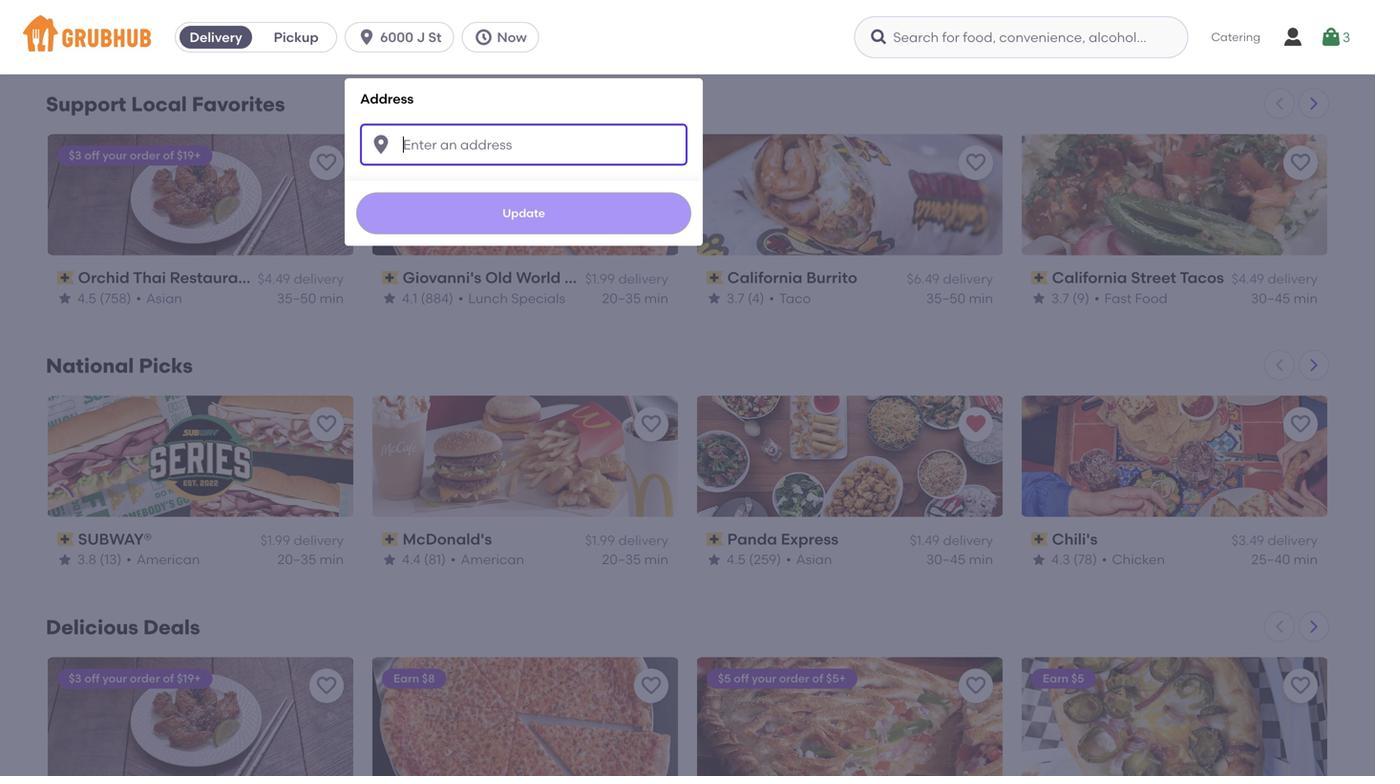 Task type: vqa. For each thing, say whether or not it's contained in the screenshot.


Task type: describe. For each thing, give the bounding box(es) containing it.
2 $3 off your order of $19+ from the top
[[69, 672, 201, 686]]

20–35 min for subway®
[[277, 552, 344, 568]]

(884)
[[421, 290, 453, 306]]

20–35 min for giovanni's old world new york pizzeria f
[[602, 290, 668, 306]]

order left $5+
[[779, 672, 809, 686]]

to
[[1187, 707, 1201, 723]]

sourdough
[[403, 7, 485, 26]]

$1.99 delivery link
[[707, 6, 993, 27]]

panda express
[[727, 530, 839, 549]]

$1.49 delivery
[[910, 532, 993, 548]]

30–45 min for panda express
[[926, 552, 993, 568]]

(91)
[[424, 29, 446, 45]]

orchid thai restaurant & bar
[[78, 268, 299, 287]]

subscription pass image for 4.3 (78)
[[1031, 533, 1048, 546]]

25–40 min
[[1251, 552, 1318, 568]]

$1.99 delivery for subway®
[[260, 532, 344, 548]]

mcdonald's for subscription pass image in 'mcdonald's' link
[[1052, 7, 1141, 26]]

2 earn $8 from the top
[[393, 672, 435, 686]]

of down support local favorites
[[163, 149, 174, 162]]

now button
[[462, 22, 547, 53]]

4.1 (884)
[[402, 290, 453, 306]]

2 $3 from the top
[[69, 672, 82, 686]]

delivery for panda express
[[943, 532, 993, 548]]

delivery for rally's
[[294, 9, 344, 25]]

california burrito
[[727, 268, 857, 287]]

6000 j st
[[380, 29, 442, 45]]

4.4 (76)
[[77, 29, 123, 45]]

world
[[516, 268, 561, 287]]

3.7 for california street tacos
[[1051, 290, 1069, 306]]

• taco
[[769, 290, 811, 306]]

min for chili's
[[1294, 552, 1318, 568]]

$4.49 for tacos
[[1232, 271, 1264, 287]]

min for rally's
[[320, 29, 344, 45]]

(78)
[[1073, 552, 1097, 568]]

restaurant
[[170, 268, 253, 287]]

delivery
[[190, 29, 242, 45]]

update
[[503, 206, 545, 220]]

american for rally's
[[137, 29, 201, 45]]

3.8 (13)
[[77, 552, 122, 568]]

j
[[417, 29, 425, 45]]

picks
[[139, 354, 193, 378]]

• chicken
[[1102, 552, 1165, 568]]

star icon image for california street tacos
[[1031, 291, 1047, 306]]

national picks
[[46, 354, 193, 378]]

bar
[[273, 268, 299, 287]]

update button
[[356, 193, 691, 235]]

sourdough & co
[[403, 7, 526, 26]]

rally's
[[78, 7, 126, 26]]

now
[[497, 29, 527, 45]]

$6.49
[[907, 271, 940, 287]]

subscription pass image inside 'mcdonald's' link
[[1031, 10, 1048, 23]]

• lunch specials
[[458, 290, 565, 306]]

subscription pass image for 3.8 (13)
[[57, 533, 74, 546]]

your down support
[[102, 149, 127, 162]]

delivery for chili's
[[1268, 532, 1318, 548]]

• for panda express
[[786, 552, 791, 568]]

0 vertical spatial &
[[489, 7, 501, 26]]

subscription pass image for giovanni's old world new york pizzeria f
[[382, 271, 399, 285]]

delicious
[[46, 615, 138, 640]]

subscription pass image for sourdough & co
[[382, 10, 399, 23]]

3
[[1343, 29, 1350, 45]]

specials
[[511, 290, 565, 306]]

sandwich
[[461, 29, 525, 45]]

subway®
[[78, 530, 152, 549]]

4.5 for orchid thai restaurant & bar
[[77, 290, 96, 306]]

• asian for express
[[786, 552, 832, 568]]

giovanni's
[[403, 268, 482, 287]]

$5+
[[826, 672, 846, 686]]

$5.49
[[257, 9, 290, 25]]

• for giovanni's old world new york pizzeria f
[[458, 290, 464, 306]]

giovanni's old world new york pizzeria f
[[403, 268, 709, 287]]

star icon image for panda express
[[707, 552, 722, 568]]

4.5 for panda express
[[727, 552, 746, 568]]

delivery for giovanni's old world new york pizzeria f
[[618, 271, 668, 287]]

• for orchid thai restaurant & bar
[[136, 290, 141, 306]]

mcdonald's link
[[1031, 6, 1318, 27]]

order down local
[[130, 149, 160, 162]]

deals
[[143, 615, 200, 640]]

subscription pass image for 4.4 (81)
[[382, 533, 399, 546]]

asian for thai
[[146, 290, 182, 306]]

star icon image for subway®
[[57, 552, 73, 568]]

delivery for california burrito
[[943, 271, 993, 287]]

delivery for subway®
[[294, 532, 344, 548]]

• for california street tacos
[[1094, 290, 1100, 306]]

favorites
[[192, 92, 285, 117]]

1 $5 from the left
[[718, 672, 731, 686]]

off down support
[[84, 149, 100, 162]]

30–45 min for rally's
[[277, 29, 344, 45]]

caret right icon image for delicious deals
[[1306, 619, 1322, 635]]

20–35 for subway®
[[277, 552, 316, 568]]

co
[[504, 7, 526, 26]]

caret left icon image for delicious deals
[[1272, 619, 1287, 635]]

caret right icon image for national picks
[[1306, 358, 1322, 373]]

35–50 min for orchid thai restaurant & bar
[[277, 290, 344, 306]]

support
[[46, 92, 126, 117]]

star icon image for orchid thai restaurant & bar
[[57, 291, 73, 306]]

local
[[131, 92, 187, 117]]

delivery for california street tacos
[[1268, 271, 1318, 287]]

york
[[602, 268, 635, 287]]

your left $5+
[[752, 672, 776, 686]]

pizzeria
[[638, 268, 697, 287]]

• american for rally's
[[127, 29, 201, 45]]

30–45 for rally's
[[277, 29, 316, 45]]

• for subway®
[[126, 552, 132, 568]]

30–45 for california street tacos
[[1251, 290, 1290, 306]]

4.1
[[402, 290, 417, 306]]

american for subway®
[[136, 552, 200, 568]]

express
[[781, 530, 839, 549]]

svg image for 3
[[1320, 26, 1343, 49]]

(76)
[[99, 29, 123, 45]]

• american for mcdonald's
[[451, 552, 524, 568]]

star icon image for rally's
[[57, 29, 73, 44]]

subscription pass image for panda express
[[707, 533, 724, 546]]

4.3 (91)
[[402, 29, 446, 45]]

30–45 for panda express
[[926, 552, 966, 568]]

catering
[[1211, 30, 1261, 44]]

taco
[[779, 290, 811, 306]]

proceed to checkout
[[1129, 707, 1268, 723]]

(81) for $1.99 delivery
[[424, 552, 446, 568]]

f
[[701, 268, 709, 287]]

1 $8 from the top
[[422, 149, 435, 162]]

1 vertical spatial &
[[257, 268, 269, 287]]

of down deals
[[163, 672, 174, 686]]

mcdonald's for subscription pass image corresponding to 4.4 (81)
[[403, 530, 492, 549]]

sourdough & co link
[[382, 6, 668, 27]]

1 $3 from the top
[[69, 149, 82, 162]]

new
[[564, 268, 598, 287]]

4.5 (758)
[[77, 290, 131, 306]]

svg image for 6000 j st
[[357, 28, 376, 47]]

(13)
[[100, 552, 122, 568]]

off down delicious at left
[[84, 672, 100, 686]]

1 $19+ from the top
[[177, 149, 201, 162]]

6000
[[380, 29, 413, 45]]

min for subway®
[[320, 552, 344, 568]]

delivery button
[[176, 22, 256, 53]]

$1.99 for subway®
[[260, 532, 290, 548]]

thai
[[133, 268, 166, 287]]

6000 j st button
[[345, 22, 462, 53]]

saved restaurant image
[[964, 413, 987, 436]]

main navigation navigation
[[0, 0, 1375, 776]]

$1.49
[[910, 532, 940, 548]]

2 $19+ from the top
[[177, 672, 201, 686]]

support local favorites
[[46, 92, 285, 117]]

lunch
[[468, 290, 508, 306]]

caret left icon image for support local favorites
[[1272, 96, 1287, 111]]

chicken
[[1112, 552, 1165, 568]]

2 $8 from the top
[[422, 672, 435, 686]]



Task type: locate. For each thing, give the bounding box(es) containing it.
1 vertical spatial 30–45
[[1251, 290, 1290, 306]]

2 california from the left
[[1052, 268, 1127, 287]]

$3 off your order of $19+ down local
[[69, 149, 201, 162]]

(259)
[[749, 552, 781, 568]]

1 vertical spatial • asian
[[786, 552, 832, 568]]

subscription pass image for orchid thai restaurant & bar
[[57, 271, 74, 285]]

0 vertical spatial asian
[[146, 290, 182, 306]]

of left $5+
[[812, 672, 823, 686]]

1 horizontal spatial california
[[1052, 268, 1127, 287]]

0 horizontal spatial 30–45
[[277, 29, 316, 45]]

$4.49 right restaurant
[[258, 271, 290, 287]]

• asian down thai
[[136, 290, 182, 306]]

delivery for orchid thai restaurant & bar
[[294, 271, 344, 287]]

2 vertical spatial 30–45
[[926, 552, 966, 568]]

1 horizontal spatial 30–45
[[926, 552, 966, 568]]

1 vertical spatial earn $8
[[393, 672, 435, 686]]

4.3 for 4.3 (91)
[[402, 29, 421, 45]]

caret left icon image
[[1272, 96, 1287, 111], [1272, 358, 1287, 373], [1272, 619, 1287, 635]]

$5 off your order of $5+
[[718, 672, 846, 686]]

asian down express
[[796, 552, 832, 568]]

0 horizontal spatial $4.49
[[258, 271, 290, 287]]

20–35 for giovanni's old world new york pizzeria f
[[602, 290, 641, 306]]

1 vertical spatial $8
[[422, 672, 435, 686]]

california for california street tacos
[[1052, 268, 1127, 287]]

off left $5+
[[734, 672, 749, 686]]

0 vertical spatial $3 off your order of $19+
[[69, 149, 201, 162]]

1 vertical spatial (81)
[[424, 552, 446, 568]]

$3.49
[[1232, 532, 1264, 548]]

4.4
[[77, 29, 96, 45], [1051, 29, 1070, 45], [402, 552, 421, 568]]

0 vertical spatial (81)
[[1073, 29, 1095, 45]]

1 vertical spatial 30–45 min
[[1251, 290, 1318, 306]]

order down delicious deals
[[130, 672, 160, 686]]

2 35–50 min from the left
[[926, 290, 993, 306]]

0 horizontal spatial (81)
[[424, 552, 446, 568]]

subscription pass image left panda
[[707, 533, 724, 546]]

svg image
[[1320, 26, 1343, 49], [357, 28, 376, 47], [869, 28, 888, 47]]

0 horizontal spatial &
[[257, 268, 269, 287]]

caret right icon image
[[1306, 96, 1322, 111], [1306, 358, 1322, 373], [1306, 619, 1322, 635]]

35–50 min down $6.49 delivery
[[926, 290, 993, 306]]

2 vertical spatial caret right icon image
[[1306, 619, 1322, 635]]

svg image inside 6000 j st button
[[357, 28, 376, 47]]

subscription pass image left orchid
[[57, 271, 74, 285]]

3.7 for california burrito
[[727, 290, 744, 306]]

min
[[320, 29, 344, 45], [969, 29, 993, 45], [1294, 29, 1318, 45], [320, 290, 344, 306], [644, 290, 668, 306], [969, 290, 993, 306], [1294, 290, 1318, 306], [320, 552, 344, 568], [644, 552, 668, 568], [969, 552, 993, 568], [1294, 552, 1318, 568]]

$8
[[422, 149, 435, 162], [422, 672, 435, 686]]

1 horizontal spatial (81)
[[1073, 29, 1095, 45]]

0 horizontal spatial svg image
[[370, 133, 393, 156]]

4.4 (81) for mcdonald's
[[1051, 29, 1095, 45]]

proceed to checkout button
[[1071, 698, 1326, 732]]

0 vertical spatial $8
[[422, 149, 435, 162]]

3.7
[[727, 290, 744, 306], [1051, 290, 1069, 306]]

1 vertical spatial mcdonald's
[[403, 530, 492, 549]]

2 horizontal spatial 30–45 min
[[1251, 290, 1318, 306]]

4.3 for 4.3 (78)
[[1051, 552, 1070, 568]]

pickup button
[[256, 22, 336, 53]]

35–50 min for california burrito
[[926, 290, 993, 306]]

0 horizontal spatial 30–45 min
[[277, 29, 344, 45]]

$3 off your order of $19+
[[69, 149, 201, 162], [69, 672, 201, 686]]

2 caret left icon image from the top
[[1272, 358, 1287, 373]]

4.5 (259)
[[727, 552, 781, 568]]

old
[[485, 268, 512, 287]]

$1.99 inside $1.99 delivery link
[[910, 9, 940, 25]]

35–50 for california burrito
[[926, 290, 966, 306]]

$4.49 for restaurant
[[258, 271, 290, 287]]

1 horizontal spatial 35–50
[[926, 290, 966, 306]]

20–35 for mcdonald's
[[602, 552, 641, 568]]

svg image right catering 'button'
[[1320, 26, 1343, 49]]

delivery for mcdonald's
[[618, 532, 668, 548]]

2 vertical spatial 30–45 min
[[926, 552, 993, 568]]

subscription pass image
[[1031, 10, 1048, 23], [57, 533, 74, 546], [382, 533, 399, 546], [1031, 533, 1048, 546]]

order
[[130, 149, 160, 162], [130, 672, 160, 686], [779, 672, 809, 686]]

$4.49 right "tacos"
[[1232, 271, 1264, 287]]

4.4 for $1.99 delivery
[[402, 552, 421, 568]]

0 vertical spatial $3
[[69, 149, 82, 162]]

2 3.7 from the left
[[1051, 290, 1069, 306]]

2 $4.49 delivery from the left
[[1232, 271, 1318, 287]]

california street tacos
[[1052, 268, 1224, 287]]

3 caret right icon image from the top
[[1306, 619, 1322, 635]]

svg image down $1.99 delivery link
[[869, 28, 888, 47]]

1 horizontal spatial 35–50 min
[[926, 290, 993, 306]]

2 horizontal spatial 30–45
[[1251, 290, 1290, 306]]

0 vertical spatial earn $8
[[393, 149, 435, 162]]

star icon image for california burrito
[[707, 291, 722, 306]]

1 horizontal spatial $5
[[1071, 672, 1084, 686]]

35–50 for orchid thai restaurant & bar
[[277, 290, 316, 306]]

20–35 min
[[927, 29, 993, 45], [1251, 29, 1318, 45], [602, 290, 668, 306], [277, 552, 344, 568], [602, 552, 668, 568]]

$6.49 delivery
[[907, 271, 993, 287]]

caret right icon image for support local favorites
[[1306, 96, 1322, 111]]

$4.49 delivery for orchid thai restaurant & bar
[[258, 271, 344, 287]]

delicious deals
[[46, 615, 200, 640]]

1 vertical spatial $3 off your order of $19+
[[69, 672, 201, 686]]

pickup
[[274, 29, 319, 45]]

30–45 min for california street tacos
[[1251, 290, 1318, 306]]

$1.99 for mcdonald's
[[585, 532, 615, 548]]

asian down thai
[[146, 290, 182, 306]]

Enter an address search field
[[360, 124, 688, 166]]

subscription pass image up 6000
[[382, 10, 399, 23]]

4.5 down orchid
[[77, 290, 96, 306]]

25–40
[[1251, 552, 1290, 568]]

20–35 min for mcdonald's
[[602, 552, 668, 568]]

min for panda express
[[969, 552, 993, 568]]

burrito
[[806, 268, 857, 287]]

3.8
[[77, 552, 96, 568]]

subscription pass image right $6.49 delivery
[[1031, 271, 1048, 285]]

min for california street tacos
[[1294, 290, 1318, 306]]

orchid
[[78, 268, 130, 287]]

4.4 for mcdonald's
[[1051, 29, 1070, 45]]

0 horizontal spatial 35–50
[[277, 290, 316, 306]]

• sandwich
[[451, 29, 525, 45]]

earn $5
[[1043, 672, 1084, 686]]

star icon image for mcdonald's
[[382, 552, 397, 568]]

svg image inside 3 button
[[1320, 26, 1343, 49]]

1 35–50 min from the left
[[277, 290, 344, 306]]

st
[[428, 29, 442, 45]]

1 vertical spatial 4.5
[[727, 552, 746, 568]]

1 $3 off your order of $19+ from the top
[[69, 149, 201, 162]]

1 vertical spatial svg image
[[370, 133, 393, 156]]

of
[[163, 149, 174, 162], [163, 672, 174, 686], [812, 672, 823, 686]]

2 horizontal spatial svg image
[[1320, 26, 1343, 49]]

1 vertical spatial $19+
[[177, 672, 201, 686]]

1 $4.49 delivery from the left
[[258, 271, 344, 287]]

0 vertical spatial • asian
[[136, 290, 182, 306]]

1 caret left icon image from the top
[[1272, 96, 1287, 111]]

0 vertical spatial caret right icon image
[[1306, 96, 1322, 111]]

• for chili's
[[1102, 552, 1107, 568]]

(4)
[[748, 290, 764, 306]]

0 horizontal spatial 4.4 (81)
[[402, 552, 446, 568]]

address
[[360, 91, 414, 107]]

1 horizontal spatial 30–45 min
[[926, 552, 993, 568]]

0 vertical spatial 30–45
[[277, 29, 316, 45]]

1 horizontal spatial svg image
[[474, 28, 493, 47]]

earn $8
[[393, 149, 435, 162], [393, 672, 435, 686]]

0 horizontal spatial $5
[[718, 672, 731, 686]]

save this restaurant image
[[640, 152, 663, 174], [1289, 152, 1312, 174], [315, 413, 338, 436], [1289, 413, 1312, 436], [315, 675, 338, 698], [964, 675, 987, 698], [1289, 675, 1312, 698]]

1 vertical spatial caret right icon image
[[1306, 358, 1322, 373]]

your down delicious deals
[[102, 672, 127, 686]]

2 $5 from the left
[[1071, 672, 1084, 686]]

3.7 (4)
[[727, 290, 764, 306]]

$4.49 delivery
[[258, 271, 344, 287], [1232, 271, 1318, 287]]

$1.99 delivery for mcdonald's
[[585, 532, 668, 548]]

catering button
[[1198, 16, 1274, 59]]

1 vertical spatial 4.3
[[1051, 552, 1070, 568]]

0 horizontal spatial 4.4
[[77, 29, 96, 45]]

1 horizontal spatial • asian
[[786, 552, 832, 568]]

1 horizontal spatial 4.5
[[727, 552, 746, 568]]

$1.99 delivery for giovanni's old world new york pizzeria f
[[585, 271, 668, 287]]

$3 down support
[[69, 149, 82, 162]]

4.4 (81) for $1.99 delivery
[[402, 552, 446, 568]]

&
[[489, 7, 501, 26], [257, 268, 269, 287]]

3.7 (9)
[[1051, 290, 1090, 306]]

california up (4)
[[727, 268, 803, 287]]

2 $4.49 from the left
[[1232, 271, 1264, 287]]

3.7 left (9)
[[1051, 290, 1069, 306]]

tacos
[[1180, 268, 1224, 287]]

subscription pass image for rally's
[[57, 10, 74, 23]]

$19+ down support local favorites
[[177, 149, 201, 162]]

1 vertical spatial 4.4 (81)
[[402, 552, 446, 568]]

1 horizontal spatial svg image
[[869, 28, 888, 47]]

2 horizontal spatial 4.4
[[1051, 29, 1070, 45]]

2 35–50 from the left
[[926, 290, 966, 306]]

3 button
[[1320, 20, 1350, 54]]

subscription pass image left giovanni's
[[382, 271, 399, 285]]

food
[[1135, 290, 1168, 306]]

0 vertical spatial svg image
[[474, 28, 493, 47]]

& up sandwich
[[489, 7, 501, 26]]

california for california burrito
[[727, 268, 803, 287]]

star icon image for chili's
[[1031, 552, 1047, 568]]

checkout
[[1204, 707, 1268, 723]]

(758)
[[100, 290, 131, 306]]

0 vertical spatial $19+
[[177, 149, 201, 162]]

california up (9)
[[1052, 268, 1127, 287]]

1 horizontal spatial 3.7
[[1051, 290, 1069, 306]]

35–50
[[277, 290, 316, 306], [926, 290, 966, 306]]

$4.49 delivery right restaurant
[[258, 271, 344, 287]]

svg image down "address" on the left top
[[370, 133, 393, 156]]

proceed
[[1129, 707, 1184, 723]]

chili's
[[1052, 530, 1098, 549]]

$1.99 delivery
[[910, 9, 993, 25], [585, 271, 668, 287], [260, 532, 344, 548], [585, 532, 668, 548]]

svg image inside now button
[[474, 28, 493, 47]]

(81)
[[1073, 29, 1095, 45], [424, 552, 446, 568]]

4.3
[[402, 29, 421, 45], [1051, 552, 1070, 568]]

min for mcdonald's
[[644, 552, 668, 568]]

1 $4.49 from the left
[[258, 271, 290, 287]]

0 horizontal spatial asian
[[146, 290, 182, 306]]

• for rally's
[[127, 29, 133, 45]]

20–35
[[927, 29, 966, 45], [1251, 29, 1290, 45], [602, 290, 641, 306], [277, 552, 316, 568], [602, 552, 641, 568]]

$1.99
[[910, 9, 940, 25], [585, 271, 615, 287], [260, 532, 290, 548], [585, 532, 615, 548]]

$3 off your order of $19+ down delicious deals
[[69, 672, 201, 686]]

min for orchid thai restaurant & bar
[[320, 290, 344, 306]]

subscription pass image for california burrito
[[707, 271, 724, 285]]

1 vertical spatial caret left icon image
[[1272, 358, 1287, 373]]

35–50 down $6.49 delivery
[[926, 290, 966, 306]]

1 caret right icon image from the top
[[1306, 96, 1322, 111]]

american for mcdonald's
[[461, 552, 524, 568]]

& left the bar at top
[[257, 268, 269, 287]]

$3 down delicious at left
[[69, 672, 82, 686]]

$5.49 delivery
[[257, 9, 344, 25]]

1 3.7 from the left
[[727, 290, 744, 306]]

off
[[84, 149, 100, 162], [84, 672, 100, 686], [734, 672, 749, 686]]

(81) for mcdonald's
[[1073, 29, 1095, 45]]

0 horizontal spatial mcdonald's
[[403, 530, 492, 549]]

1 horizontal spatial asian
[[796, 552, 832, 568]]

3 caret left icon image from the top
[[1272, 619, 1287, 635]]

$4.49 delivery right "tacos"
[[1232, 271, 1318, 287]]

star icon image for giovanni's old world new york pizzeria f
[[382, 291, 397, 306]]

4.3 (78)
[[1051, 552, 1097, 568]]

30–45 min
[[277, 29, 344, 45], [1251, 290, 1318, 306], [926, 552, 993, 568]]

0 horizontal spatial svg image
[[357, 28, 376, 47]]

• for california burrito
[[769, 290, 774, 306]]

svg image left 6000
[[357, 28, 376, 47]]

0 vertical spatial caret left icon image
[[1272, 96, 1287, 111]]

(9)
[[1072, 290, 1090, 306]]

$19+ down deals
[[177, 672, 201, 686]]

subscription pass image inside sourdough & co link
[[382, 10, 399, 23]]

$1.99 for giovanni's old world new york pizzeria f
[[585, 271, 615, 287]]

1 vertical spatial $3
[[69, 672, 82, 686]]

delivery
[[294, 9, 344, 25], [943, 9, 993, 25], [294, 271, 344, 287], [618, 271, 668, 287], [943, 271, 993, 287], [1268, 271, 1318, 287], [294, 532, 344, 548], [618, 532, 668, 548], [943, 532, 993, 548], [1268, 532, 1318, 548]]

0 vertical spatial mcdonald's
[[1052, 7, 1141, 26]]

1 california from the left
[[727, 268, 803, 287]]

svg image left now
[[474, 28, 493, 47]]

2 vertical spatial caret left icon image
[[1272, 619, 1287, 635]]

$5
[[718, 672, 731, 686], [1071, 672, 1084, 686]]

0 vertical spatial 4.3
[[402, 29, 421, 45]]

svg image
[[474, 28, 493, 47], [370, 133, 393, 156]]

earn
[[393, 149, 419, 162], [393, 672, 419, 686], [1043, 672, 1069, 686]]

35–50 down the bar at top
[[277, 290, 316, 306]]

0 vertical spatial 4.4 (81)
[[1051, 29, 1095, 45]]

0 horizontal spatial • asian
[[136, 290, 182, 306]]

star icon image
[[57, 29, 73, 44], [382, 29, 397, 44], [1031, 29, 1047, 44], [57, 291, 73, 306], [382, 291, 397, 306], [707, 291, 722, 306], [1031, 291, 1047, 306], [57, 552, 73, 568], [382, 552, 397, 568], [707, 552, 722, 568], [1031, 552, 1047, 568]]

$4.49 delivery for california street tacos
[[1232, 271, 1318, 287]]

0 horizontal spatial 4.3
[[402, 29, 421, 45]]

• asian down express
[[786, 552, 832, 568]]

save this restaurant image
[[315, 152, 338, 174], [964, 152, 987, 174], [640, 413, 663, 436], [640, 675, 663, 698]]

35–50 min down the bar at top
[[277, 290, 344, 306]]

0 horizontal spatial $4.49 delivery
[[258, 271, 344, 287]]

subscription pass image for california street tacos
[[1031, 271, 1048, 285]]

asian for express
[[796, 552, 832, 568]]

2 caret right icon image from the top
[[1306, 358, 1322, 373]]

subscription pass image right pizzeria
[[707, 271, 724, 285]]

1 horizontal spatial 4.4
[[402, 552, 421, 568]]

1 horizontal spatial $4.49
[[1232, 271, 1264, 287]]

4.5 down panda
[[727, 552, 746, 568]]

0 horizontal spatial 4.5
[[77, 290, 96, 306]]

panda
[[727, 530, 777, 549]]

• fast food
[[1094, 290, 1168, 306]]

street
[[1131, 268, 1176, 287]]

1 horizontal spatial 4.3
[[1051, 552, 1070, 568]]

4.4 (81)
[[1051, 29, 1095, 45], [402, 552, 446, 568]]

•
[[127, 29, 133, 45], [451, 29, 456, 45], [1100, 29, 1105, 45], [136, 290, 141, 306], [458, 290, 464, 306], [769, 290, 774, 306], [1094, 290, 1100, 306], [126, 552, 132, 568], [451, 552, 456, 568], [786, 552, 791, 568], [1102, 552, 1107, 568]]

min for giovanni's old world new york pizzeria f
[[644, 290, 668, 306]]

$4.49
[[258, 271, 290, 287], [1232, 271, 1264, 287]]

caret left icon image for national picks
[[1272, 358, 1287, 373]]

national
[[46, 354, 134, 378]]

• for mcdonald's
[[451, 552, 456, 568]]

3.7 left (4)
[[727, 290, 744, 306]]

1 35–50 from the left
[[277, 290, 316, 306]]

subscription pass image
[[57, 10, 74, 23], [382, 10, 399, 23], [57, 271, 74, 285], [382, 271, 399, 285], [707, 271, 724, 285], [1031, 271, 1048, 285], [707, 533, 724, 546]]

0 horizontal spatial 35–50 min
[[277, 290, 344, 306]]

1 earn $8 from the top
[[393, 149, 435, 162]]

• asian for thai
[[136, 290, 182, 306]]

your
[[102, 149, 127, 162], [102, 672, 127, 686], [752, 672, 776, 686]]

• american
[[127, 29, 201, 45], [1100, 29, 1174, 45], [126, 552, 200, 568], [451, 552, 524, 568]]

1 horizontal spatial $4.49 delivery
[[1232, 271, 1318, 287]]

0 horizontal spatial california
[[727, 268, 803, 287]]

subscription pass image left rally's
[[57, 10, 74, 23]]

0 vertical spatial 4.5
[[77, 290, 96, 306]]

0 vertical spatial 30–45 min
[[277, 29, 344, 45]]

1 vertical spatial asian
[[796, 552, 832, 568]]

4.4 for $5.49 delivery
[[77, 29, 96, 45]]

1 horizontal spatial 4.4 (81)
[[1051, 29, 1095, 45]]

1 horizontal spatial mcdonald's
[[1052, 7, 1141, 26]]

1 horizontal spatial &
[[489, 7, 501, 26]]

min for california burrito
[[969, 290, 993, 306]]

4.5
[[77, 290, 96, 306], [727, 552, 746, 568]]

fast
[[1104, 290, 1132, 306]]

0 horizontal spatial 3.7
[[727, 290, 744, 306]]



